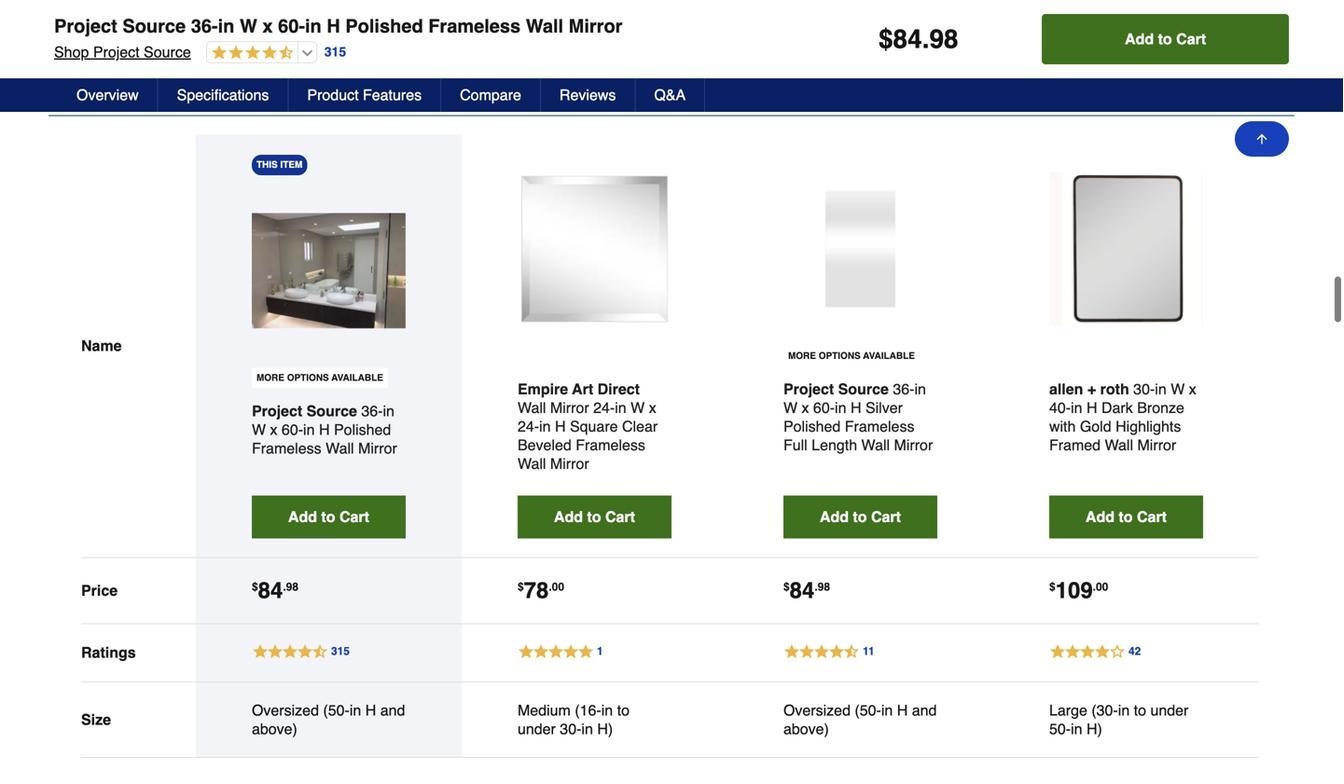 Task type: vqa. For each thing, say whether or not it's contained in the screenshot.
the Polished inside 36-in W x 60-in H Silver Polished Frameless Full Length Wall Mirror
yes



Task type: locate. For each thing, give the bounding box(es) containing it.
h) down (30- on the bottom of page
[[1087, 721, 1103, 738]]

more options available up silver
[[788, 351, 915, 361]]

1 oversized (50-in h and above) from the left
[[252, 702, 405, 738]]

h
[[327, 15, 340, 37], [851, 399, 862, 416], [1087, 399, 1098, 416], [555, 418, 566, 435], [319, 421, 330, 438], [366, 702, 376, 719], [897, 702, 908, 719]]

0 horizontal spatial oversized (50-in h and above) cell
[[252, 701, 406, 739]]

available up silver
[[863, 351, 915, 361]]

2 h) from the left
[[1087, 721, 1103, 738]]

options for more options available cell to the top
[[819, 351, 861, 361]]

1 horizontal spatial compare
[[460, 86, 521, 104]]

0 horizontal spatial oversized
[[252, 702, 319, 719]]

h) down '(16-'
[[597, 721, 613, 738]]

available up "36-in w x 60-in h polished frameless wall mirror"
[[332, 373, 383, 383]]

60-
[[278, 15, 305, 37], [814, 399, 835, 416], [282, 421, 303, 438]]

x inside 36-in w x 60-in h silver polished frameless full length wall mirror
[[802, 399, 809, 416]]

1 horizontal spatial 36-
[[361, 402, 383, 420]]

1 horizontal spatial 84
[[790, 578, 815, 604]]

to inside the large (30-in to under 50-in h)
[[1134, 702, 1147, 719]]

cart
[[1177, 30, 1206, 48], [340, 508, 369, 526], [605, 508, 635, 526], [871, 508, 901, 526], [1137, 508, 1167, 526]]

(50- for first oversized (50-in h and above) cell
[[323, 702, 350, 719]]

frameless inside empire art direct wall mirror 24-in w x 24-in h square clear beveled frameless wall mirror
[[576, 437, 646, 454]]

frameless inside "36-in w x 60-in h polished frameless wall mirror"
[[252, 440, 322, 457]]

h inside 30-in w x 40-in h dark bronze with gold highlights framed wall mirror
[[1087, 399, 1098, 416]]

shop project source
[[54, 43, 191, 61]]

under for medium (16-in to under 30-in h)
[[518, 721, 556, 738]]

36- inside "36-in w x 60-in h polished frameless wall mirror"
[[361, 402, 383, 420]]

options for more options available cell to the bottom
[[287, 373, 329, 383]]

$ 109 . 00
[[1050, 578, 1109, 604]]

x inside "36-in w x 60-in h polished frameless wall mirror"
[[270, 421, 278, 438]]

00 inside the $ 78 . 00
[[552, 581, 564, 594]]

60- inside 36-in w x 60-in h silver polished frameless full length wall mirror
[[814, 399, 835, 416]]

add to cart button
[[1042, 14, 1289, 64], [252, 496, 406, 539], [518, 496, 672, 539], [784, 496, 938, 539], [1050, 496, 1204, 539]]

36-in w x 60-in h polished frameless wall mirror
[[252, 402, 397, 457]]

0 vertical spatial more
[[788, 351, 816, 361]]

1 vertical spatial under
[[518, 721, 556, 738]]

1 (50- from the left
[[323, 702, 350, 719]]

1 and from the left
[[380, 702, 405, 719]]

1 horizontal spatial more
[[788, 351, 816, 361]]

0 vertical spatial 36-
[[191, 15, 218, 37]]

0 horizontal spatial options
[[287, 373, 329, 383]]

2 horizontal spatial $ 84 . 98
[[879, 24, 959, 54]]

price
[[81, 582, 118, 599]]

1 vertical spatial available
[[332, 373, 383, 383]]

30-in w x 40-in h dark bronze with gold highlights framed wall mirror
[[1050, 381, 1197, 454]]

options up "36-in w x 60-in h polished frameless wall mirror"
[[287, 373, 329, 383]]

30- down '(16-'
[[560, 721, 582, 738]]

00 for 109
[[1096, 581, 1109, 594]]

to
[[1158, 30, 1172, 48], [321, 508, 335, 526], [587, 508, 601, 526], [853, 508, 867, 526], [1119, 508, 1133, 526], [617, 702, 630, 719], [1134, 702, 1147, 719]]

x
[[263, 15, 273, 37], [1189, 381, 1197, 398], [649, 399, 657, 416], [802, 399, 809, 416], [270, 421, 278, 438]]

h) inside the large (30-in to under 50-in h)
[[1087, 721, 1103, 738]]

source
[[123, 15, 186, 37], [144, 43, 191, 61], [838, 381, 889, 398], [307, 402, 357, 420]]

more
[[788, 351, 816, 361], [257, 373, 285, 383]]

(50-
[[323, 702, 350, 719], [855, 702, 882, 719]]

above)
[[252, 721, 297, 738], [784, 721, 829, 738]]

mirror inside 30-in w x 40-in h dark bronze with gold highlights framed wall mirror
[[1138, 437, 1177, 454]]

w for 30-in w x 40-in h dark bronze with gold highlights framed wall mirror
[[1171, 381, 1185, 398]]

0 horizontal spatial 30-
[[560, 721, 582, 738]]

0 vertical spatial options
[[819, 351, 861, 361]]

2 vertical spatial 60-
[[282, 421, 303, 438]]

project source for silver
[[784, 381, 889, 398]]

0 horizontal spatial available
[[332, 373, 383, 383]]

36- inside 36-in w x 60-in h silver polished frameless full length wall mirror
[[893, 381, 915, 398]]

36-
[[191, 15, 218, 37], [893, 381, 915, 398], [361, 402, 383, 420]]

size
[[81, 711, 111, 729]]

98
[[930, 24, 959, 54], [286, 581, 299, 594], [818, 581, 830, 594]]

1 horizontal spatial (50-
[[855, 702, 882, 719]]

1 vertical spatial 36-
[[893, 381, 915, 398]]

2 horizontal spatial 36-
[[893, 381, 915, 398]]

1 vertical spatial more options available cell
[[252, 368, 388, 388]]

polished
[[345, 15, 423, 37], [784, 418, 841, 435], [334, 421, 391, 438]]

1 oversized from the left
[[252, 702, 319, 719]]

more up 36-in w x 60-in h silver polished frameless full length wall mirror
[[788, 351, 816, 361]]

0 horizontal spatial oversized (50-in h and above)
[[252, 702, 405, 738]]

more options available for more options available cell to the top
[[788, 351, 915, 361]]

1 horizontal spatial above)
[[784, 721, 829, 738]]

allen
[[1050, 381, 1084, 398]]

2 vertical spatial 36-
[[361, 402, 383, 420]]

1 vertical spatial 24-
[[518, 418, 539, 435]]

under
[[1151, 702, 1189, 719], [518, 721, 556, 738]]

more options available up "36-in w x 60-in h polished frameless wall mirror"
[[257, 373, 383, 383]]

q&a
[[654, 86, 686, 104]]

medium (16-in to under 30-in h)
[[518, 702, 630, 738]]

1 vertical spatial 30-
[[560, 721, 582, 738]]

30- up bronze
[[1134, 381, 1155, 398]]

60- for 36-in w x 60-in h silver polished frameless full length wall mirror
[[814, 399, 835, 416]]

00 right '109'
[[1096, 581, 1109, 594]]

1 h) from the left
[[597, 721, 613, 738]]

h)
[[597, 721, 613, 738], [1087, 721, 1103, 738]]

w inside "36-in w x 60-in h polished frameless wall mirror"
[[252, 421, 266, 438]]

add
[[1125, 30, 1154, 48], [288, 508, 317, 526], [554, 508, 583, 526], [820, 508, 849, 526], [1086, 508, 1115, 526]]

project source 36-in w x 60-in h silver polished frameless full length wall mirror image
[[784, 172, 938, 326]]

0 vertical spatial available
[[863, 351, 915, 361]]

1 00 from the left
[[552, 581, 564, 594]]

0 vertical spatial more options available
[[788, 351, 915, 361]]

(16-
[[575, 702, 602, 719]]

mirror inside "36-in w x 60-in h polished frameless wall mirror"
[[358, 440, 397, 457]]

shop
[[54, 43, 89, 61]]

wall inside "36-in w x 60-in h polished frameless wall mirror"
[[326, 440, 354, 457]]

0 horizontal spatial 00
[[552, 581, 564, 594]]

0 horizontal spatial and
[[380, 702, 405, 719]]

project source for polished
[[252, 402, 357, 420]]

0 vertical spatial under
[[1151, 702, 1189, 719]]

1 horizontal spatial 24-
[[593, 399, 615, 416]]

oversized for first oversized (50-in h and above) cell
[[252, 702, 319, 719]]

w inside 36-in w x 60-in h silver polished frameless full length wall mirror
[[784, 399, 798, 416]]

$ inside the $ 78 . 00
[[518, 581, 524, 594]]

1 horizontal spatial $ 84 . 98
[[784, 578, 830, 604]]

more options available
[[788, 351, 915, 361], [257, 373, 383, 383]]

. inside $ 109 . 00
[[1093, 581, 1096, 594]]

1 vertical spatial project source
[[252, 402, 357, 420]]

x inside 30-in w x 40-in h dark bronze with gold highlights framed wall mirror
[[1189, 381, 1197, 398]]

compare button
[[49, 57, 1295, 116], [441, 78, 541, 112]]

highlights
[[1116, 418, 1181, 435]]

in
[[218, 15, 235, 37], [305, 15, 322, 37], [915, 381, 926, 398], [1155, 381, 1167, 398], [615, 399, 627, 416], [835, 399, 847, 416], [1071, 399, 1083, 416], [383, 402, 395, 420], [539, 418, 551, 435], [303, 421, 315, 438], [350, 702, 361, 719], [602, 702, 613, 719], [882, 702, 893, 719], [1118, 702, 1130, 719], [582, 721, 593, 738], [1071, 721, 1083, 738]]

under inside the large (30-in to under 50-in h)
[[1151, 702, 1189, 719]]

1 horizontal spatial and
[[912, 702, 937, 719]]

1 horizontal spatial under
[[1151, 702, 1189, 719]]

2 oversized from the left
[[784, 702, 851, 719]]

chevron up image
[[1256, 77, 1274, 96]]

project
[[54, 15, 117, 37], [93, 43, 140, 61], [784, 381, 834, 398], [252, 402, 302, 420]]

x inside empire art direct wall mirror 24-in w x 24-in h square clear beveled frameless wall mirror
[[649, 399, 657, 416]]

empire
[[518, 381, 568, 398]]

24-
[[593, 399, 615, 416], [518, 418, 539, 435]]

$ 84 . 98
[[879, 24, 959, 54], [252, 578, 299, 604], [784, 578, 830, 604]]

w inside empire art direct wall mirror 24-in w x 24-in h square clear beveled frameless wall mirror
[[631, 399, 645, 416]]

oversized (50-in h and above) cell
[[252, 701, 406, 739], [784, 701, 938, 739]]

24- up beveled
[[518, 418, 539, 435]]

84
[[893, 24, 922, 54], [258, 578, 283, 604], [790, 578, 815, 604]]

more for more options available cell to the bottom
[[257, 373, 285, 383]]

1 vertical spatial 60-
[[814, 399, 835, 416]]

30-
[[1134, 381, 1155, 398], [560, 721, 582, 738]]

2 (50- from the left
[[855, 702, 882, 719]]

under right (30- on the bottom of page
[[1151, 702, 1189, 719]]

medium
[[518, 702, 571, 719]]

60- inside "36-in w x 60-in h polished frameless wall mirror"
[[282, 421, 303, 438]]

0 horizontal spatial more options available
[[257, 373, 383, 383]]

0 vertical spatial 30-
[[1134, 381, 1155, 398]]

1 horizontal spatial options
[[819, 351, 861, 361]]

00
[[552, 581, 564, 594], [1096, 581, 1109, 594]]

project source
[[784, 381, 889, 398], [252, 402, 357, 420]]

1 horizontal spatial more options available
[[788, 351, 915, 361]]

allen + roth 30-in w x 40-in h dark bronze with gold highlights framed wall mirror image
[[1050, 172, 1204, 326]]

.
[[922, 24, 930, 54], [283, 581, 286, 594], [549, 581, 552, 594], [815, 581, 818, 594], [1093, 581, 1096, 594]]

wall inside 36-in w x 60-in h silver polished frameless full length wall mirror
[[862, 437, 890, 454]]

2 horizontal spatial 98
[[930, 24, 959, 54]]

product features button
[[289, 78, 441, 112]]

more up "36-in w x 60-in h polished frameless wall mirror"
[[257, 373, 285, 383]]

large (30-in to under 50-in h) cell
[[1050, 701, 1204, 739]]

oversized
[[252, 702, 319, 719], [784, 702, 851, 719]]

1 horizontal spatial 30-
[[1134, 381, 1155, 398]]

1 vertical spatial more options available
[[257, 373, 383, 383]]

direct
[[598, 381, 640, 398]]

w inside 30-in w x 40-in h dark bronze with gold highlights framed wall mirror
[[1171, 381, 1185, 398]]

roth
[[1101, 381, 1130, 398]]

1 horizontal spatial project source
[[784, 381, 889, 398]]

2 above) from the left
[[784, 721, 829, 738]]

0 horizontal spatial h)
[[597, 721, 613, 738]]

0 horizontal spatial above)
[[252, 721, 297, 738]]

more options available cell
[[784, 346, 920, 366], [252, 368, 388, 388]]

36-in w x 60-in h silver polished frameless full length wall mirror
[[784, 381, 933, 454]]

available
[[863, 351, 915, 361], [332, 373, 383, 383]]

0 horizontal spatial more
[[257, 373, 285, 383]]

1 horizontal spatial oversized (50-in h and above)
[[784, 702, 937, 738]]

compare
[[69, 73, 166, 99], [460, 86, 521, 104]]

30- inside 30-in w x 40-in h dark bronze with gold highlights framed wall mirror
[[1134, 381, 1155, 398]]

1 above) from the left
[[252, 721, 297, 738]]

1 vertical spatial options
[[287, 373, 329, 383]]

78
[[524, 578, 549, 604]]

wall
[[526, 15, 564, 37], [518, 399, 546, 416], [862, 437, 890, 454], [1105, 437, 1134, 454], [326, 440, 354, 457], [518, 455, 546, 472]]

this item
[[257, 159, 303, 170]]

to inside medium (16-in to under 30-in h)
[[617, 702, 630, 719]]

more options available cell up silver
[[784, 346, 920, 366]]

oversized (50-in h and above)
[[252, 702, 405, 738], [784, 702, 937, 738]]

features
[[363, 86, 422, 104]]

0 horizontal spatial project source
[[252, 402, 357, 420]]

1 horizontal spatial h)
[[1087, 721, 1103, 738]]

0 vertical spatial project source
[[784, 381, 889, 398]]

more options available cell up "36-in w x 60-in h polished frameless wall mirror"
[[252, 368, 388, 388]]

00 right 78
[[552, 581, 564, 594]]

w for 36-in w x 60-in h polished frameless wall mirror
[[252, 421, 266, 438]]

options up 36-in w x 60-in h silver polished frameless full length wall mirror
[[819, 351, 861, 361]]

and
[[380, 702, 405, 719], [912, 702, 937, 719]]

full
[[784, 437, 808, 454]]

2 00 from the left
[[1096, 581, 1109, 594]]

1 horizontal spatial 00
[[1096, 581, 1109, 594]]

this
[[257, 159, 278, 170]]

specifications button
[[158, 78, 289, 112]]

0 horizontal spatial under
[[518, 721, 556, 738]]

1 horizontal spatial available
[[863, 351, 915, 361]]

frameless
[[428, 15, 521, 37], [845, 418, 915, 435], [576, 437, 646, 454], [252, 440, 322, 457]]

under inside medium (16-in to under 30-in h)
[[518, 721, 556, 738]]

1 horizontal spatial oversized
[[784, 702, 851, 719]]

specifications
[[177, 86, 269, 104]]

mirror
[[569, 15, 623, 37], [550, 399, 589, 416], [894, 437, 933, 454], [1138, 437, 1177, 454], [358, 440, 397, 457], [550, 455, 589, 472]]

$
[[879, 24, 893, 54], [252, 581, 258, 594], [518, 581, 524, 594], [784, 581, 790, 594], [1050, 581, 1056, 594]]

. inside the $ 78 . 00
[[549, 581, 552, 594]]

1 horizontal spatial oversized (50-in h and above) cell
[[784, 701, 938, 739]]

40-
[[1050, 399, 1071, 416]]

1 horizontal spatial more options available cell
[[784, 346, 920, 366]]

0 horizontal spatial more options available cell
[[252, 368, 388, 388]]

q&a button
[[636, 78, 706, 112]]

0 horizontal spatial 36-
[[191, 15, 218, 37]]

1 horizontal spatial 98
[[818, 581, 830, 594]]

h) inside medium (16-in to under 30-in h)
[[597, 721, 613, 738]]

1 vertical spatial more
[[257, 373, 285, 383]]

00 inside $ 109 . 00
[[1096, 581, 1109, 594]]

w
[[240, 15, 257, 37], [1171, 381, 1185, 398], [631, 399, 645, 416], [784, 399, 798, 416], [252, 421, 266, 438]]

24- up "square"
[[593, 399, 615, 416]]

0 horizontal spatial (50-
[[323, 702, 350, 719]]

add to cart
[[1125, 30, 1206, 48], [288, 508, 369, 526], [554, 508, 635, 526], [820, 508, 901, 526], [1086, 508, 1167, 526]]

product
[[307, 86, 359, 104]]

options
[[819, 351, 861, 361], [287, 373, 329, 383]]

under down medium
[[518, 721, 556, 738]]



Task type: describe. For each thing, give the bounding box(es) containing it.
0 horizontal spatial 98
[[286, 581, 299, 594]]

0 vertical spatial 60-
[[278, 15, 305, 37]]

framed
[[1050, 437, 1101, 454]]

project source 36-in w x 60-in h polished frameless wall mirror image
[[252, 194, 406, 348]]

polished inside 36-in w x 60-in h silver polished frameless full length wall mirror
[[784, 418, 841, 435]]

clear
[[622, 418, 658, 435]]

dark
[[1102, 399, 1133, 416]]

above) for 1st oversized (50-in h and above) cell from the right
[[784, 721, 829, 738]]

x for 36-in w x 60-in h polished frameless wall mirror
[[270, 421, 278, 438]]

50-
[[1050, 721, 1071, 738]]

w for 36-in w x 60-in h silver polished frameless full length wall mirror
[[784, 399, 798, 416]]

$ 78 . 00
[[518, 578, 564, 604]]

empire art direct wall mirror 24-in w x 24-in h square clear beveled frameless wall mirror
[[518, 381, 658, 472]]

0 horizontal spatial $ 84 . 98
[[252, 578, 299, 604]]

h inside empire art direct wall mirror 24-in w x 24-in h square clear beveled frameless wall mirror
[[555, 418, 566, 435]]

2 oversized (50-in h and above) cell from the left
[[784, 701, 938, 739]]

more for more options available cell to the top
[[788, 351, 816, 361]]

with
[[1050, 418, 1076, 435]]

reviews
[[560, 86, 616, 104]]

project source 36-in w x 60-in h polished frameless wall mirror
[[54, 15, 623, 37]]

0 horizontal spatial 84
[[258, 578, 283, 604]]

silver
[[866, 399, 903, 416]]

2 and from the left
[[912, 702, 937, 719]]

gold
[[1080, 418, 1112, 435]]

109
[[1056, 578, 1093, 604]]

under for large (30-in to under 50-in h)
[[1151, 702, 1189, 719]]

00 for 78
[[552, 581, 564, 594]]

large (30-in to under 50-in h)
[[1050, 702, 1189, 738]]

overview
[[77, 86, 139, 104]]

empire art direct wall mirror 24-in w x 24-in h square clear beveled frameless wall mirror image
[[518, 172, 672, 326]]

available for more options available cell to the top
[[863, 351, 915, 361]]

0 vertical spatial 24-
[[593, 399, 615, 416]]

60- for 36-in w x 60-in h polished frameless wall mirror
[[282, 421, 303, 438]]

h) for (30-
[[1087, 721, 1103, 738]]

2 horizontal spatial 84
[[893, 24, 922, 54]]

oversized for 1st oversized (50-in h and above) cell from the right
[[784, 702, 851, 719]]

wall inside 30-in w x 40-in h dark bronze with gold highlights framed wall mirror
[[1105, 437, 1134, 454]]

art
[[572, 381, 594, 398]]

x for 36-in w x 60-in h silver polished frameless full length wall mirror
[[802, 399, 809, 416]]

(30-
[[1092, 702, 1118, 719]]

mirror inside 36-in w x 60-in h silver polished frameless full length wall mirror
[[894, 437, 933, 454]]

30- inside medium (16-in to under 30-in h)
[[560, 721, 582, 738]]

name
[[81, 337, 122, 354]]

overview button
[[58, 78, 158, 112]]

beveled
[[518, 437, 572, 454]]

(50- for 1st oversized (50-in h and above) cell from the right
[[855, 702, 882, 719]]

item
[[280, 159, 303, 170]]

square
[[570, 418, 618, 435]]

above) for first oversized (50-in h and above) cell
[[252, 721, 297, 738]]

large
[[1050, 702, 1088, 719]]

reviews button
[[541, 78, 636, 112]]

h inside "36-in w x 60-in h polished frameless wall mirror"
[[319, 421, 330, 438]]

0 horizontal spatial compare
[[69, 73, 166, 99]]

4.5 stars image
[[207, 45, 294, 62]]

available for more options available cell to the bottom
[[332, 373, 383, 383]]

more options available for more options available cell to the bottom
[[257, 373, 383, 383]]

polished inside "36-in w x 60-in h polished frameless wall mirror"
[[334, 421, 391, 438]]

h) for (16-
[[597, 721, 613, 738]]

bronze
[[1137, 399, 1185, 416]]

length
[[812, 437, 858, 454]]

36- for 36-in w x 60-in h silver polished frameless full length wall mirror
[[893, 381, 915, 398]]

2 oversized (50-in h and above) from the left
[[784, 702, 937, 738]]

product features
[[307, 86, 422, 104]]

36- for 36-in w x 60-in h polished frameless wall mirror
[[361, 402, 383, 420]]

+
[[1088, 381, 1096, 398]]

h inside 36-in w x 60-in h silver polished frameless full length wall mirror
[[851, 399, 862, 416]]

arrow up image
[[1255, 132, 1270, 146]]

0 vertical spatial more options available cell
[[784, 346, 920, 366]]

0 horizontal spatial 24-
[[518, 418, 539, 435]]

medium (16-in to under 30-in h) cell
[[518, 701, 672, 739]]

315
[[324, 44, 346, 59]]

x for 30-in w x 40-in h dark bronze with gold highlights framed wall mirror
[[1189, 381, 1197, 398]]

$ inside $ 109 . 00
[[1050, 581, 1056, 594]]

1 oversized (50-in h and above) cell from the left
[[252, 701, 406, 739]]

ratings
[[81, 644, 136, 662]]

allen + roth
[[1050, 381, 1130, 398]]

frameless inside 36-in w x 60-in h silver polished frameless full length wall mirror
[[845, 418, 915, 435]]



